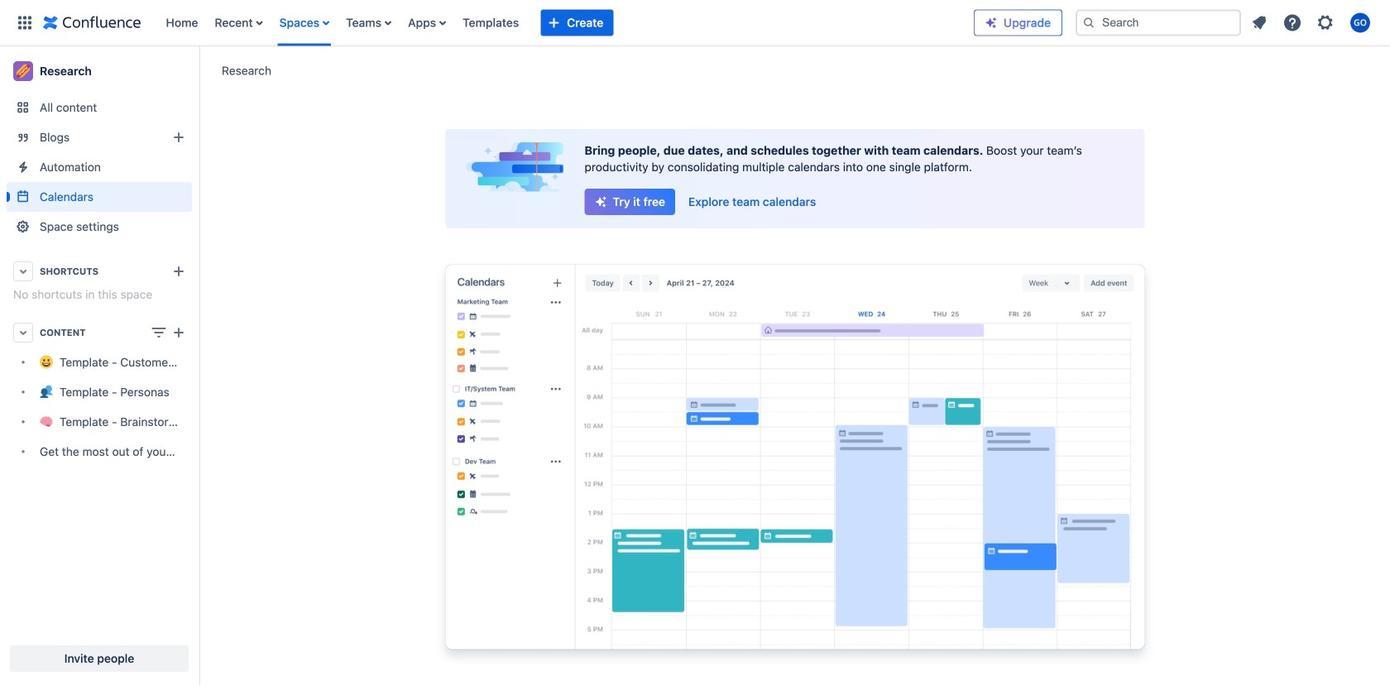 Task type: describe. For each thing, give the bounding box(es) containing it.
list for appswitcher icon
[[158, 0, 974, 46]]

search image
[[1083, 16, 1096, 29]]

space element
[[0, 46, 199, 686]]

create a blog image
[[169, 127, 189, 147]]

global element
[[10, 0, 974, 46]]

collapse sidebar image
[[180, 55, 217, 88]]

list for premium icon
[[1245, 8, 1381, 38]]



Task type: locate. For each thing, give the bounding box(es) containing it.
notification icon image
[[1250, 13, 1270, 33]]

appswitcher icon image
[[15, 13, 35, 33]]

Search field
[[1076, 10, 1242, 36]]

confluence image
[[43, 13, 141, 33], [43, 13, 141, 33]]

team calendar image image
[[436, 262, 1155, 666]]

0 horizontal spatial list
[[158, 0, 974, 46]]

None search field
[[1076, 10, 1242, 36]]

help icon image
[[1283, 13, 1303, 33]]

banner
[[0, 0, 1391, 46]]

your profile and preferences image
[[1351, 13, 1371, 33]]

change view image
[[149, 323, 169, 343]]

premium image
[[985, 16, 998, 29]]

tree
[[7, 348, 192, 467]]

list
[[158, 0, 974, 46], [1245, 8, 1381, 38]]

create image
[[169, 323, 189, 343]]

group
[[585, 189, 826, 215]]

1 horizontal spatial list
[[1245, 8, 1381, 38]]

tree inside "space" element
[[7, 348, 192, 467]]

settings icon image
[[1316, 13, 1336, 33]]

add shortcut image
[[169, 262, 189, 281]]



Task type: vqa. For each thing, say whether or not it's contained in the screenshot.
Heading to the bottom
no



